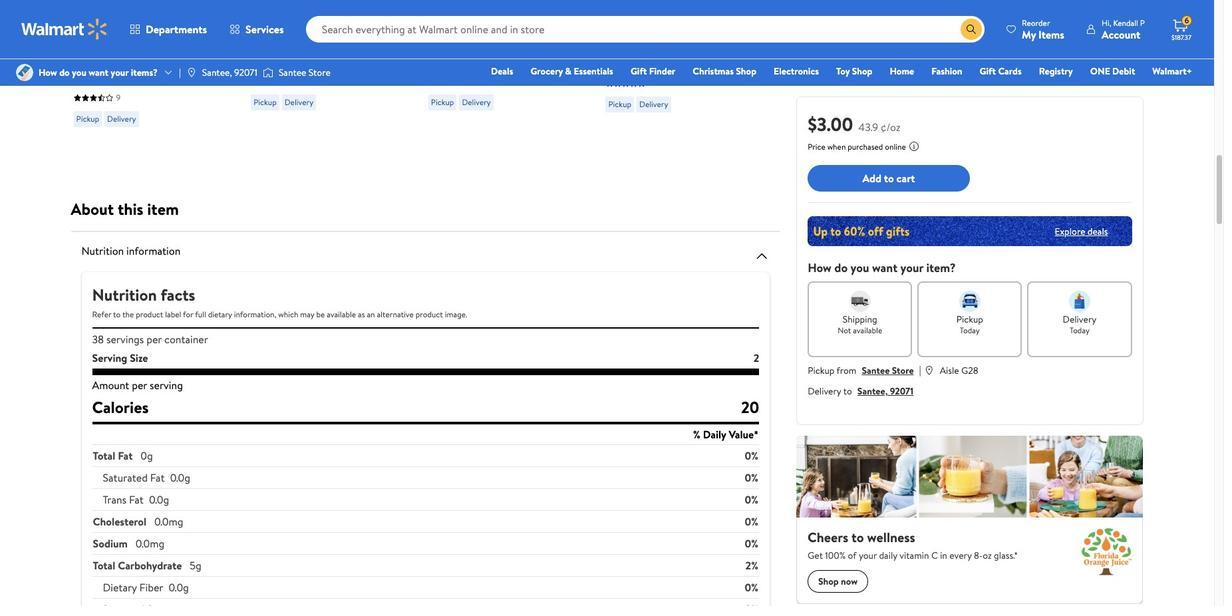 Task type: describe. For each thing, give the bounding box(es) containing it.
total fat
[[93, 448, 133, 463]]

for
[[183, 309, 193, 320]]

candy,
[[173, 57, 205, 72]]

sodium
[[93, 536, 128, 551]]

to inside nutrition facts refer to the product label for full dietary information, which may be available as an alternative product image.
[[113, 309, 121, 320]]

dietary
[[208, 309, 232, 320]]

amount
[[92, 378, 129, 393]]

bag
[[606, 57, 623, 72]]

want for item?
[[872, 259, 898, 276]]

total carbohydrate
[[93, 558, 182, 573]]

delivery down intent image for delivery
[[1063, 313, 1097, 326]]

today for delivery
[[1070, 325, 1090, 336]]

1 product from the left
[[136, 309, 163, 320]]

you for how do you want your item?
[[851, 259, 869, 276]]

available inside nutrition facts refer to the product label for full dietary information, which may be available as an alternative product image.
[[327, 309, 356, 320]]

38  servings per container
[[92, 332, 208, 347]]

one debit link
[[1084, 64, 1141, 79]]

product group containing $3.00
[[428, 0, 576, 132]]

do for how do you want your items?
[[59, 66, 70, 79]]

2 product from the left
[[416, 309, 443, 320]]

dietary fiber 0.0g
[[103, 580, 189, 595]]

nutrition for facts
[[92, 283, 157, 306]]

total for total carbohydrate
[[93, 558, 115, 573]]

2
[[754, 351, 759, 365]]

do for how do you want your item?
[[834, 259, 848, 276]]

0% for total fat
[[745, 448, 759, 463]]

my
[[1022, 27, 1036, 42]]

how do you want your items?
[[39, 66, 158, 79]]

store inside pickup from santee store |
[[892, 364, 914, 377]]

pickup inside pickup from santee store |
[[808, 364, 835, 377]]

 image for how do you want your items?
[[16, 64, 33, 81]]

how do you want your item?
[[808, 259, 956, 276]]

shop for toy shop
[[852, 65, 872, 78]]

hi, kendall p account
[[1102, 17, 1145, 42]]

soft
[[146, 43, 166, 57]]

walmart image
[[21, 19, 108, 40]]

registry
[[1039, 65, 1073, 78]]

$3.00 43.9 ¢/oz
[[808, 111, 900, 137]]

this
[[118, 198, 143, 220]]

calories
[[92, 396, 149, 418]]

search icon image
[[966, 24, 977, 35]]

ring pop christmas 3 count bag - oversized candy jewelry
[[606, 43, 748, 72]]

intent image for delivery image
[[1069, 291, 1090, 312]]

online
[[885, 141, 906, 152]]

delivery down 15
[[639, 98, 668, 110]]

an
[[367, 309, 375, 320]]

0.0g for dietary fiber 0.0g
[[169, 580, 189, 595]]

amount per serving
[[92, 378, 183, 393]]

price when purchased online
[[808, 141, 906, 152]]

delivery down 1
[[462, 96, 491, 108]]

patties
[[251, 57, 283, 72]]

peppermint
[[74, 57, 127, 72]]

want for items?
[[89, 66, 108, 79]]

ct,
[[74, 72, 88, 86]]

services
[[246, 22, 284, 37]]

chups
[[543, 57, 572, 72]]

0g
[[141, 448, 153, 463]]

3
[[698, 43, 704, 57]]

nutrition for information
[[82, 243, 124, 258]]

$1.00 brach's holiday soft peppermint stir stick candy, 10 ct, 5oz
[[74, 23, 218, 86]]

pickup from santee store |
[[808, 363, 921, 377]]

$1.00 for $1.00 brach's holiday soft peppermint stir stick candy, 10 ct, 5oz
[[74, 23, 101, 39]]

0.0mg for sodium
[[135, 536, 164, 551]]

image.
[[445, 309, 467, 320]]

1 vertical spatial christmas
[[693, 65, 734, 78]]

cholesterol
[[93, 514, 146, 529]]

about this item
[[71, 198, 179, 220]]

&
[[565, 65, 572, 78]]

grocery & essentials
[[531, 65, 613, 78]]

pack
[[510, 72, 532, 86]]

deals
[[491, 65, 513, 78]]

5g
[[190, 558, 201, 573]]

size
[[130, 351, 148, 365]]

dietary
[[103, 580, 137, 595]]

add to cart button
[[808, 165, 970, 192]]

count
[[707, 43, 735, 57]]

stir
[[130, 57, 146, 72]]

$1.00 for $1.00 76.3 ¢/oz frankford spongebob krabby patties holiday gummy candy kabob pop 1.31oz
[[251, 23, 278, 39]]

gift cards
[[980, 65, 1022, 78]]

fashion
[[931, 65, 962, 78]]

ups!®
[[499, 43, 523, 57]]

per
[[132, 378, 147, 393]]

gift finder
[[631, 65, 675, 78]]

pickup down bag
[[608, 98, 631, 110]]

information
[[126, 243, 180, 258]]

0% for dietary fiber
[[745, 580, 759, 595]]

stick
[[148, 57, 171, 72]]

0% for saturated fat
[[745, 470, 759, 485]]

nutrition information image
[[754, 248, 770, 264]]

the
[[122, 309, 134, 320]]

fat for saturated
[[150, 470, 165, 485]]

explore deals link
[[1049, 219, 1113, 243]]

add to cart
[[862, 171, 915, 185]]

assorted
[[467, 57, 508, 72]]

serving
[[150, 378, 183, 393]]

intent image for pickup image
[[959, 291, 980, 312]]

hi,
[[1102, 17, 1111, 28]]

to for add
[[884, 171, 894, 185]]

today for pickup
[[960, 325, 980, 336]]

$1.00 76.3 ¢/oz frankford spongebob krabby patties holiday gummy candy kabob pop 1.31oz
[[251, 23, 390, 86]]

pop inside $1.00 76.3 ¢/oz frankford spongebob krabby patties holiday gummy candy kabob pop 1.31oz
[[282, 72, 300, 86]]

home link
[[884, 64, 920, 79]]

0% for trans fat
[[745, 492, 759, 507]]

add
[[862, 171, 881, 185]]

% daily value*
[[693, 427, 759, 442]]

holiday inside $3.00 flix candy pop ups!® holiday classics assorted chupa chups lollipops, 1 single pack
[[525, 43, 560, 57]]

santee store
[[279, 66, 330, 79]]

¢/oz for $1.00
[[302, 24, 319, 37]]

legal information image
[[909, 141, 919, 152]]

$3.00 flix candy pop ups!® holiday classics assorted chupa chups lollipops, 1 single pack
[[428, 23, 572, 86]]

6 $187.37
[[1172, 15, 1191, 42]]

1 product group from the left
[[74, 0, 222, 132]]

alternative
[[377, 309, 414, 320]]

cards
[[998, 65, 1022, 78]]

santee, 92071
[[202, 66, 257, 79]]

your for items?
[[111, 66, 129, 79]]

0 horizontal spatial 92071
[[234, 66, 257, 79]]

saturated
[[103, 470, 148, 485]]

brach's
[[74, 43, 106, 57]]

76.3
[[283, 24, 300, 37]]

0 vertical spatial |
[[179, 66, 181, 79]]

product group containing ring pop christmas 3 count bag - oversized candy jewelry
[[606, 0, 754, 132]]

gift for gift finder
[[631, 65, 647, 78]]

nutrition facts refer to the product label for full dietary information, which may be available as an alternative product image.
[[92, 283, 467, 320]]

1 vertical spatial 92071
[[890, 385, 914, 398]]

christmas shop
[[693, 65, 756, 78]]

0.0mg for cholesterol
[[154, 514, 183, 529]]

finder
[[649, 65, 675, 78]]

2%
[[745, 558, 759, 573]]

carbohydrate
[[118, 558, 182, 573]]

0% for sodium
[[745, 536, 759, 551]]



Task type: vqa. For each thing, say whether or not it's contained in the screenshot.


Task type: locate. For each thing, give the bounding box(es) containing it.
$1.00 up brach's
[[74, 23, 101, 39]]

servings
[[106, 332, 144, 347]]

0 horizontal spatial how
[[39, 66, 57, 79]]

available right the not
[[853, 325, 882, 336]]

pickup down intent image for pickup
[[956, 313, 983, 326]]

pop left ups!®
[[479, 43, 496, 57]]

¢/oz for $3.00
[[881, 120, 900, 134]]

1 horizontal spatial $3.00
[[808, 111, 853, 137]]

1 vertical spatial 0.0g
[[149, 492, 169, 507]]

0 horizontal spatial santee
[[279, 66, 306, 79]]

santee, 92071 button
[[857, 385, 914, 398]]

santee, left kabob
[[202, 66, 232, 79]]

5 0% from the top
[[745, 536, 759, 551]]

spongebob
[[299, 43, 351, 57]]

electronics link
[[768, 64, 825, 79]]

pop inside the ring pop christmas 3 count bag - oversized candy jewelry
[[629, 43, 647, 57]]

home
[[890, 65, 914, 78]]

1 horizontal spatial do
[[834, 259, 848, 276]]

0.0g right saturated
[[170, 470, 190, 485]]

holiday
[[109, 43, 144, 57], [525, 43, 560, 57], [285, 57, 320, 72]]

available inside shipping not available
[[853, 325, 882, 336]]

serving
[[92, 351, 127, 365]]

1 horizontal spatial |
[[919, 363, 921, 377]]

1 vertical spatial fat
[[150, 470, 165, 485]]

nutrition information
[[82, 243, 180, 258]]

2 horizontal spatial candy
[[681, 57, 710, 72]]

fat for trans
[[129, 492, 144, 507]]

¢/oz right 76.3
[[302, 24, 319, 37]]

delivery to santee, 92071
[[808, 385, 914, 398]]

explore deals
[[1055, 225, 1108, 238]]

1 vertical spatial store
[[892, 364, 914, 377]]

0.0mg down trans fat 0.0g
[[154, 514, 183, 529]]

store
[[309, 66, 330, 79], [892, 364, 914, 377]]

1 0% from the top
[[745, 448, 759, 463]]

2 0% from the top
[[745, 470, 759, 485]]

do left "ct," in the left of the page
[[59, 66, 70, 79]]

today down intent image for delivery
[[1070, 325, 1090, 336]]

1 horizontal spatial candy
[[447, 43, 476, 57]]

christmas shop link
[[687, 64, 762, 79]]

jewelry
[[712, 57, 748, 72]]

0 horizontal spatial do
[[59, 66, 70, 79]]

up to sixty percent off deals. shop now. image
[[808, 216, 1132, 246]]

delivery down 9
[[107, 113, 136, 124]]

one
[[1090, 65, 1110, 78]]

92071 down santee store button
[[890, 385, 914, 398]]

holiday inside $1.00 76.3 ¢/oz frankford spongebob krabby patties holiday gummy candy kabob pop 1.31oz
[[285, 57, 320, 72]]

1 vertical spatial santee
[[862, 364, 890, 377]]

departments
[[146, 22, 207, 37]]

pickup left from
[[808, 364, 835, 377]]

0 horizontal spatial  image
[[16, 64, 33, 81]]

product right the in the left of the page
[[136, 309, 163, 320]]

total down sodium
[[93, 558, 115, 573]]

want right "ct," in the left of the page
[[89, 66, 108, 79]]

1 horizontal spatial to
[[843, 385, 852, 398]]

to for delivery
[[843, 385, 852, 398]]

delivery down from
[[808, 385, 841, 398]]

daily
[[703, 427, 726, 442]]

santee inside pickup from santee store |
[[862, 364, 890, 377]]

per
[[146, 332, 162, 347]]

grocery
[[531, 65, 563, 78]]

0% for cholesterol
[[745, 514, 759, 529]]

1 horizontal spatial santee
[[862, 364, 890, 377]]

0 horizontal spatial shop
[[736, 65, 756, 78]]

1 horizontal spatial you
[[851, 259, 869, 276]]

to down from
[[843, 385, 852, 398]]

Search search field
[[306, 16, 985, 43]]

| left aisle
[[919, 363, 921, 377]]

be
[[316, 309, 325, 320]]

1 vertical spatial 0.0mg
[[135, 536, 164, 551]]

1 horizontal spatial store
[[892, 364, 914, 377]]

0 horizontal spatial ¢/oz
[[302, 24, 319, 37]]

 image down frankford
[[263, 66, 273, 79]]

serving size
[[92, 351, 148, 365]]

$3.00
[[428, 23, 457, 39], [808, 111, 853, 137]]

as
[[358, 309, 365, 320]]

0 horizontal spatial product
[[136, 309, 163, 320]]

2 today from the left
[[1070, 325, 1090, 336]]

services button
[[218, 13, 295, 45]]

shipping
[[843, 313, 877, 326]]

pickup down "ct," in the left of the page
[[76, 113, 99, 124]]

item?
[[926, 259, 956, 276]]

holiday inside $1.00 brach's holiday soft peppermint stir stick candy, 10 ct, 5oz
[[109, 43, 144, 57]]

1 vertical spatial santee,
[[857, 385, 888, 398]]

nutrition down about
[[82, 243, 124, 258]]

santee store button
[[862, 364, 914, 377]]

intent image for shipping image
[[849, 291, 871, 312]]

do up shipping
[[834, 259, 848, 276]]

¢/oz inside $1.00 76.3 ¢/oz frankford spongebob krabby patties holiday gummy candy kabob pop 1.31oz
[[302, 24, 319, 37]]

toy shop link
[[830, 64, 878, 79]]

item
[[147, 198, 179, 220]]

facts
[[161, 283, 195, 306]]

2 vertical spatial to
[[843, 385, 852, 398]]

lollipops,
[[428, 72, 471, 86]]

christmas up finder
[[649, 43, 696, 57]]

$1.00 up frankford
[[251, 23, 278, 39]]

total for total fat
[[93, 448, 115, 463]]

how right the "nutrition information" image
[[808, 259, 832, 276]]

0 vertical spatial do
[[59, 66, 70, 79]]

0.0mg
[[154, 514, 183, 529], [135, 536, 164, 551]]

 image left '10'
[[186, 67, 197, 78]]

shop for christmas shop
[[736, 65, 756, 78]]

nutrition inside nutrition facts refer to the product label for full dietary information, which may be available as an alternative product image.
[[92, 283, 157, 306]]

fat for total
[[118, 448, 133, 463]]

how left "ct," in the left of the page
[[39, 66, 57, 79]]

candy inside $1.00 76.3 ¢/oz frankford spongebob krabby patties holiday gummy candy kabob pop 1.31oz
[[361, 57, 390, 72]]

0 vertical spatial 92071
[[234, 66, 257, 79]]

0 vertical spatial $3.00
[[428, 23, 457, 39]]

0 vertical spatial santee,
[[202, 66, 232, 79]]

today inside pickup today
[[960, 325, 980, 336]]

$3.00 inside $3.00 flix candy pop ups!® holiday classics assorted chupa chups lollipops, 1 single pack
[[428, 23, 457, 39]]

1 $1.00 from the left
[[74, 23, 101, 39]]

0.0g
[[170, 470, 190, 485], [149, 492, 169, 507], [169, 580, 189, 595]]

$1.00 inside $1.00 brach's holiday soft peppermint stir stick candy, 10 ct, 5oz
[[74, 23, 101, 39]]

 image for santee, 92071
[[186, 67, 197, 78]]

product left image. on the bottom left of the page
[[416, 309, 443, 320]]

0 horizontal spatial available
[[327, 309, 356, 320]]

4 0% from the top
[[745, 514, 759, 529]]

pickup down lollipops,
[[431, 96, 454, 108]]

0 horizontal spatial today
[[960, 325, 980, 336]]

total up saturated
[[93, 448, 115, 463]]

aisle
[[940, 364, 959, 377]]

$3.00 for $3.00 43.9 ¢/oz
[[808, 111, 853, 137]]

 image left "ct," in the left of the page
[[16, 64, 33, 81]]

0 horizontal spatial you
[[72, 66, 86, 79]]

you left 5oz
[[72, 66, 86, 79]]

to left cart in the right of the page
[[884, 171, 894, 185]]

toy
[[836, 65, 850, 78]]

nutrition
[[82, 243, 124, 258], [92, 283, 157, 306]]

1 vertical spatial $3.00
[[808, 111, 853, 137]]

1 horizontal spatial  image
[[186, 67, 197, 78]]

1 horizontal spatial today
[[1070, 325, 1090, 336]]

candy inside $3.00 flix candy pop ups!® holiday classics assorted chupa chups lollipops, 1 single pack
[[447, 43, 476, 57]]

delivery
[[285, 96, 313, 108], [462, 96, 491, 108], [639, 98, 668, 110], [107, 113, 136, 124], [1063, 313, 1097, 326], [808, 385, 841, 398]]

1 horizontal spatial gift
[[980, 65, 996, 78]]

0 horizontal spatial santee,
[[202, 66, 232, 79]]

product group
[[74, 0, 222, 132], [251, 0, 399, 132], [428, 0, 576, 132], [606, 0, 754, 132]]

candy inside the ring pop christmas 3 count bag - oversized candy jewelry
[[681, 57, 710, 72]]

your
[[111, 66, 129, 79], [900, 259, 924, 276]]

1 vertical spatial total
[[93, 558, 115, 573]]

pickup down kabob
[[254, 96, 277, 108]]

pickup today
[[956, 313, 983, 336]]

to left the in the left of the page
[[113, 309, 121, 320]]

delivery down 1.31oz
[[285, 96, 313, 108]]

product
[[136, 309, 163, 320], [416, 309, 443, 320]]

0 vertical spatial santee
[[279, 66, 306, 79]]

3 product group from the left
[[428, 0, 576, 132]]

santee, down pickup from santee store |
[[857, 385, 888, 398]]

Walmart Site-Wide search field
[[306, 16, 985, 43]]

1 vertical spatial do
[[834, 259, 848, 276]]

0 vertical spatial 0.0mg
[[154, 514, 183, 529]]

1 horizontal spatial how
[[808, 259, 832, 276]]

today
[[960, 325, 980, 336], [1070, 325, 1090, 336]]

$1.00 inside $1.00 76.3 ¢/oz frankford spongebob krabby patties holiday gummy candy kabob pop 1.31oz
[[251, 23, 278, 39]]

fat left the 0g
[[118, 448, 133, 463]]

pop inside $3.00 flix candy pop ups!® holiday classics assorted chupa chups lollipops, 1 single pack
[[479, 43, 496, 57]]

1 horizontal spatial pop
[[479, 43, 496, 57]]

0.0mg up carbohydrate in the bottom left of the page
[[135, 536, 164, 551]]

store down spongebob
[[309, 66, 330, 79]]

0 horizontal spatial candy
[[361, 57, 390, 72]]

2 shop from the left
[[852, 65, 872, 78]]

total
[[93, 448, 115, 463], [93, 558, 115, 573]]

0.0g right fiber
[[169, 580, 189, 595]]

1 vertical spatial your
[[900, 259, 924, 276]]

$3.00 up when
[[808, 111, 853, 137]]

0 horizontal spatial store
[[309, 66, 330, 79]]

account
[[1102, 27, 1140, 42]]

price
[[808, 141, 825, 152]]

|
[[179, 66, 181, 79], [919, 363, 921, 377]]

kabob
[[251, 72, 280, 86]]

your left stir at the top left
[[111, 66, 129, 79]]

0 vertical spatial want
[[89, 66, 108, 79]]

2 gift from the left
[[980, 65, 996, 78]]

toy shop
[[836, 65, 872, 78]]

frankford
[[251, 43, 296, 57]]

2 product group from the left
[[251, 0, 399, 132]]

15
[[648, 77, 655, 88]]

1 vertical spatial to
[[113, 309, 121, 320]]

3 0% from the top
[[745, 492, 759, 507]]

¢/oz inside $3.00 43.9 ¢/oz
[[881, 120, 900, 134]]

christmas inside the ring pop christmas 3 count bag - oversized candy jewelry
[[649, 43, 696, 57]]

2 $1.00 from the left
[[251, 23, 278, 39]]

trans
[[103, 492, 126, 507]]

0 vertical spatial your
[[111, 66, 129, 79]]

1 horizontal spatial your
[[900, 259, 924, 276]]

0 horizontal spatial want
[[89, 66, 108, 79]]

0 vertical spatial store
[[309, 66, 330, 79]]

0 vertical spatial available
[[327, 309, 356, 320]]

container
[[164, 332, 208, 347]]

santee up santee, 92071 button
[[862, 364, 890, 377]]

$187.37
[[1172, 33, 1191, 42]]

%
[[693, 427, 700, 442]]

1 today from the left
[[960, 325, 980, 336]]

gift for gift cards
[[980, 65, 996, 78]]

gift left cards
[[980, 65, 996, 78]]

0.0g for trans fat 0.0g
[[149, 492, 169, 507]]

today inside delivery today
[[1070, 325, 1090, 336]]

gift right the -
[[631, 65, 647, 78]]

0 horizontal spatial your
[[111, 66, 129, 79]]

santee down frankford
[[279, 66, 306, 79]]

you for how do you want your items?
[[72, 66, 86, 79]]

0 horizontal spatial gift
[[631, 65, 647, 78]]

deals
[[1088, 225, 1108, 238]]

store up santee, 92071 button
[[892, 364, 914, 377]]

0 vertical spatial 0.0g
[[170, 470, 190, 485]]

1 horizontal spatial holiday
[[285, 57, 320, 72]]

walmart+
[[1152, 65, 1192, 78]]

2 horizontal spatial to
[[884, 171, 894, 185]]

christmas down count
[[693, 65, 734, 78]]

92071 right '10'
[[234, 66, 257, 79]]

today down intent image for pickup
[[960, 325, 980, 336]]

¢/oz
[[302, 24, 319, 37], [881, 120, 900, 134]]

your left item?
[[900, 259, 924, 276]]

shipping not available
[[838, 313, 882, 336]]

1 horizontal spatial 92071
[[890, 385, 914, 398]]

you up intent image for shipping
[[851, 259, 869, 276]]

9
[[116, 92, 121, 103]]

gift finder link
[[625, 64, 681, 79]]

1 vertical spatial how
[[808, 259, 832, 276]]

delivery today
[[1063, 313, 1097, 336]]

to inside button
[[884, 171, 894, 185]]

1 shop from the left
[[736, 65, 756, 78]]

1 vertical spatial you
[[851, 259, 869, 276]]

g28
[[961, 364, 978, 377]]

2 horizontal spatial holiday
[[525, 43, 560, 57]]

fat down the 0g
[[150, 470, 165, 485]]

deals link
[[485, 64, 519, 79]]

not
[[838, 325, 851, 336]]

krabby
[[353, 43, 385, 57]]

items?
[[131, 66, 158, 79]]

1 horizontal spatial available
[[853, 325, 882, 336]]

0 horizontal spatial holiday
[[109, 43, 144, 57]]

1 vertical spatial want
[[872, 259, 898, 276]]

pop
[[479, 43, 496, 57], [629, 43, 647, 57], [282, 72, 300, 86]]

gift
[[631, 65, 647, 78], [980, 65, 996, 78]]

1 horizontal spatial shop
[[852, 65, 872, 78]]

want left item?
[[872, 259, 898, 276]]

1 vertical spatial available
[[853, 325, 882, 336]]

$3.00 up flix
[[428, 23, 457, 39]]

1 total from the top
[[93, 448, 115, 463]]

4 product group from the left
[[606, 0, 754, 132]]

0.0g for saturated fat 0.0g
[[170, 470, 190, 485]]

how for how do you want your item?
[[808, 259, 832, 276]]

10
[[208, 57, 218, 72]]

0 vertical spatial fat
[[118, 448, 133, 463]]

available left as
[[327, 309, 356, 320]]

nutrition up the in the left of the page
[[92, 283, 157, 306]]

2 horizontal spatial pop
[[629, 43, 647, 57]]

essentials
[[574, 65, 613, 78]]

your for item?
[[900, 259, 924, 276]]

grocery & essentials link
[[525, 64, 619, 79]]

2 vertical spatial fat
[[129, 492, 144, 507]]

-
[[626, 57, 630, 72]]

 image
[[16, 64, 33, 81], [263, 66, 273, 79], [186, 67, 197, 78]]

0 horizontal spatial pop
[[282, 72, 300, 86]]

0 vertical spatial total
[[93, 448, 115, 463]]

1.31oz
[[303, 72, 328, 86]]

0 horizontal spatial $3.00
[[428, 23, 457, 39]]

$3.00 for $3.00 flix candy pop ups!® holiday classics assorted chupa chups lollipops, 1 single pack
[[428, 23, 457, 39]]

pop left 1.31oz
[[282, 72, 300, 86]]

1 horizontal spatial want
[[872, 259, 898, 276]]

0 vertical spatial you
[[72, 66, 86, 79]]

0 vertical spatial to
[[884, 171, 894, 185]]

available
[[327, 309, 356, 320], [853, 325, 882, 336]]

0.0g down the "saturated fat 0.0g"
[[149, 492, 169, 507]]

0 vertical spatial nutrition
[[82, 243, 124, 258]]

trans fat 0.0g
[[103, 492, 169, 507]]

1 gift from the left
[[631, 65, 647, 78]]

0 horizontal spatial to
[[113, 309, 121, 320]]

0 vertical spatial ¢/oz
[[302, 24, 319, 37]]

0 vertical spatial christmas
[[649, 43, 696, 57]]

2 vertical spatial 0.0g
[[169, 580, 189, 595]]

¢/oz up the online
[[881, 120, 900, 134]]

1 horizontal spatial ¢/oz
[[881, 120, 900, 134]]

pop right ring
[[629, 43, 647, 57]]

oversized
[[632, 57, 678, 72]]

2 horizontal spatial  image
[[263, 66, 273, 79]]

1 vertical spatial ¢/oz
[[881, 120, 900, 134]]

0 vertical spatial how
[[39, 66, 57, 79]]

how for how do you want your items?
[[39, 66, 57, 79]]

2 total from the top
[[93, 558, 115, 573]]

1 vertical spatial |
[[919, 363, 921, 377]]

 image for santee store
[[263, 66, 273, 79]]

0 horizontal spatial |
[[179, 66, 181, 79]]

candy
[[447, 43, 476, 57], [361, 57, 390, 72], [681, 57, 710, 72]]

purchased
[[848, 141, 883, 152]]

0 horizontal spatial $1.00
[[74, 23, 101, 39]]

1 horizontal spatial product
[[416, 309, 443, 320]]

1 horizontal spatial $1.00
[[251, 23, 278, 39]]

1 horizontal spatial santee,
[[857, 385, 888, 398]]

may
[[300, 309, 314, 320]]

reorder my items
[[1022, 17, 1064, 42]]

| right stick
[[179, 66, 181, 79]]

fashion link
[[926, 64, 968, 79]]

fat right trans
[[129, 492, 144, 507]]

kendall
[[1113, 17, 1138, 28]]

6 0% from the top
[[745, 580, 759, 595]]

1 vertical spatial nutrition
[[92, 283, 157, 306]]



